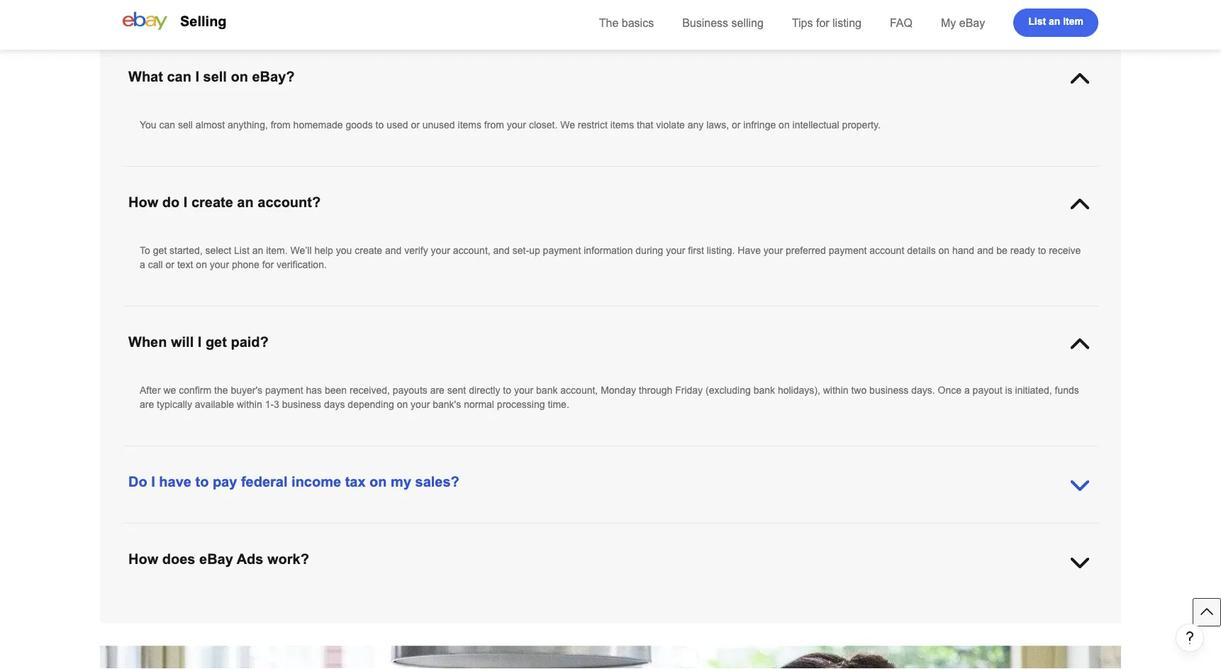 Task type: locate. For each thing, give the bounding box(es) containing it.
0 horizontal spatial create
[[191, 194, 233, 210]]

1 vertical spatial list
[[234, 245, 250, 256]]

on up year, at the bottom
[[1017, 538, 1028, 549]]

0 horizontal spatial 1099-
[[660, 538, 686, 549]]

1 vertical spatial be
[[456, 567, 467, 578]]

a inside the after we confirm the buyer's payment has been received, payouts are sent directly to your bank account, monday through friday (excluding bank holidays), within two business days. once a payout is initiated, funds are typically available within 1-3 business days depending on your bank's normal processing time.
[[965, 385, 970, 396]]

1 vertical spatial buyers
[[549, 616, 579, 627]]

my ebay link
[[941, 16, 986, 29]]

buyers
[[918, 602, 948, 613], [549, 616, 579, 627]]

time.
[[548, 399, 570, 410]]

for right the bike
[[934, 553, 946, 564]]

requirement
[[182, 538, 235, 549]]

confirm
[[179, 385, 212, 396]]

the
[[599, 16, 619, 29], [1022, 524, 1039, 535]]

to inside to get started, select list an item. we'll help you create and verify your account, and set-up payment information during your first listing. have your preferred payment account details on hand and be ready to receive a call or text on your phone for verification.
[[1038, 245, 1047, 256]]

sell down year, at the bottom
[[1016, 602, 1031, 613]]

account, left set-
[[453, 245, 491, 256]]

for down impact
[[262, 553, 274, 564]]

violate
[[657, 119, 685, 130]]

a right the once
[[965, 385, 970, 396]]

for
[[785, 553, 800, 564]]

goods
[[346, 119, 373, 130], [175, 553, 202, 564]]

2 how from the top
[[128, 551, 158, 567]]

in down advertising
[[459, 616, 467, 627]]

buyers left -
[[918, 602, 948, 613]]

taxes up bought
[[884, 538, 908, 549]]

when will i get paid?
[[128, 334, 269, 350]]

1 horizontal spatial any
[[688, 119, 704, 130]]

sent
[[448, 385, 466, 396]]

1 vertical spatial get
[[206, 334, 227, 350]]

0 vertical spatial sold
[[241, 553, 260, 564]]

how down "reporting"
[[128, 551, 158, 567]]

account, up the time.
[[561, 385, 598, 396]]

business up the listings
[[289, 602, 329, 613]]

1 horizontal spatial the
[[1022, 524, 1039, 535]]

and right -
[[957, 602, 973, 613]]

1 horizontal spatial list
[[1029, 16, 1047, 27]]

i
[[195, 69, 199, 84], [184, 194, 188, 210], [198, 334, 202, 350], [151, 474, 155, 490]]

your left 'closet.'
[[507, 119, 526, 130]]

process
[[437, 524, 472, 535]]

0 horizontal spatial owe
[[474, 553, 492, 564]]

my ebay
[[941, 16, 986, 29]]

i for get
[[198, 334, 202, 350]]

1 horizontal spatial out
[[599, 567, 613, 578]]

that inside ebay ads can help you build your business on ebay with effective advertising tools that create a meaningful connection between you and ebay's global community of passionate buyers - and help you sell your items faster. stand out among billions of listings on ebay by putting your items in front of interested buyers no matter the size of your budget.
[[505, 602, 522, 613]]

1 vertical spatial the
[[1022, 524, 1039, 535]]

or up amount on the right of the page
[[946, 524, 955, 535]]

1099- up then
[[1052, 538, 1078, 549]]

payment right the up
[[543, 245, 581, 256]]

2 horizontal spatial payment
[[829, 245, 867, 256]]

goods down requirement
[[175, 553, 202, 564]]

to
[[376, 119, 384, 130], [1038, 245, 1047, 256], [503, 385, 512, 396], [195, 474, 209, 490], [701, 524, 709, 535], [504, 567, 512, 578]]

form
[[746, 524, 770, 535]]

0 horizontal spatial taxes
[[514, 553, 537, 564]]

0 horizontal spatial payment
[[265, 385, 303, 396]]

1 horizontal spatial may
[[421, 538, 440, 549]]

can right you
[[159, 119, 175, 130]]

1 horizontal spatial be
[[997, 245, 1008, 256]]

selling
[[732, 16, 764, 29]]

0 vertical spatial any
[[688, 119, 704, 130]]

sell inside the starting on jan 1, 2022, irs regulations require all businesses that process payments, including online marketplaces like ebay, to issue a form 1099-k for all sellers who receive $600 or more in sales. the new tax reporting requirement may impact your 2022 tax return that you may file in 2023. however, just because you receive a 1099-k doesn't automatically mean that you'll owe taxes on the amount reported on your 1099- k. only goods that are sold for a profit are considered taxable, so you won't owe any taxes on something you sell for less than what you paid for it. for example, if you bought a bike for $1,000 last year, and then sold it on ebay today for $700, that $700 you made would generally not be subject to income tax. check out our
[[621, 553, 636, 564]]

k up mean
[[798, 524, 804, 535]]

create up 'interested'
[[524, 602, 552, 613]]

to inside the after we confirm the buyer's payment has been received, payouts are sent directly to your bank account, monday through friday (excluding bank holidays), within two business days. once a payout is initiated, funds are typically available within 1-3 business days depending on your bank's normal processing time.
[[503, 385, 512, 396]]

bank
[[536, 385, 558, 396], [754, 385, 775, 396]]

who
[[866, 524, 884, 535]]

1 horizontal spatial payment
[[543, 245, 581, 256]]

1 horizontal spatial the
[[627, 616, 641, 627]]

that up the example,
[[818, 538, 835, 549]]

0 vertical spatial how
[[128, 194, 158, 210]]

2 vertical spatial receive
[[617, 538, 649, 549]]

a left call
[[140, 259, 145, 270]]

and right hand
[[978, 245, 994, 256]]

an inside to get started, select list an item. we'll help you create and verify your account, and set-up payment information during your first listing. have your preferred payment account details on hand and be ready to receive a call or text on your phone for verification.
[[252, 245, 263, 256]]

receive right 'who'
[[887, 524, 919, 535]]

you inside to get started, select list an item. we'll help you create and verify your account, and set-up payment information during your first listing. have your preferred payment account details on hand and be ready to receive a call or text on your phone for verification.
[[336, 245, 352, 256]]

paid?
[[231, 334, 269, 350]]

1 how from the top
[[128, 194, 158, 210]]

0 vertical spatial income
[[292, 474, 341, 490]]

1 horizontal spatial buyers
[[918, 602, 948, 613]]

0 vertical spatial out
[[599, 567, 613, 578]]

in right file
[[458, 538, 465, 549]]

sales.
[[994, 524, 1020, 535]]

get inside to get started, select list an item. we'll help you create and verify your account, and set-up payment information during your first listing. have your preferred payment account details on hand and be ready to receive a call or text on your phone for verification.
[[153, 245, 167, 256]]

create inside ebay ads can help you build your business on ebay with effective advertising tools that create a meaningful connection between you and ebay's global community of passionate buyers - and help you sell your items faster. stand out among billions of listings on ebay by putting your items in front of interested buyers no matter the size of your budget.
[[524, 602, 552, 613]]

1 horizontal spatial from
[[484, 119, 504, 130]]

1,
[[209, 524, 218, 535]]

0 vertical spatial business
[[870, 385, 909, 396]]

tax right new
[[1063, 524, 1076, 535]]

0 vertical spatial can
[[167, 69, 191, 84]]

bank's
[[433, 399, 461, 410]]

0 horizontal spatial the
[[599, 16, 619, 29]]

in up reported
[[983, 524, 991, 535]]

ebay up by
[[345, 602, 368, 613]]

help, opens dialogs image
[[1183, 631, 1198, 645]]

are down after
[[140, 399, 154, 410]]

won't
[[448, 553, 471, 564]]

hand
[[953, 245, 975, 256]]

out inside the starting on jan 1, 2022, irs regulations require all businesses that process payments, including online marketplaces like ebay, to issue a form 1099-k for all sellers who receive $600 or more in sales. the new tax reporting requirement may impact your 2022 tax return that you may file in 2023. however, just because you receive a 1099-k doesn't automatically mean that you'll owe taxes on the amount reported on your 1099- k. only goods that are sold for a profit are considered taxable, so you won't owe any taxes on something you sell for less than what you paid for it. for example, if you bought a bike for $1,000 last year, and then sold it on ebay today for $700, that $700 you made would generally not be subject to income tax. check out our
[[599, 567, 613, 578]]

0 horizontal spatial ads
[[165, 602, 182, 613]]

how
[[128, 194, 158, 210], [128, 551, 158, 567]]

2 horizontal spatial receive
[[1049, 245, 1081, 256]]

be
[[997, 245, 1008, 256], [456, 567, 467, 578]]

goods left used
[[346, 119, 373, 130]]

1 vertical spatial how
[[128, 551, 158, 567]]

0 horizontal spatial the
[[214, 385, 228, 396]]

intellectual
[[793, 119, 840, 130]]

how for how do i create an account?
[[128, 194, 158, 210]]

.
[[784, 616, 786, 627]]

considered
[[327, 553, 376, 564]]

be down won't
[[456, 567, 467, 578]]

1 horizontal spatial all
[[821, 524, 831, 535]]

1 horizontal spatial help
[[315, 245, 333, 256]]

typically
[[157, 399, 192, 410]]

0 horizontal spatial get
[[153, 245, 167, 256]]

2022,
[[220, 524, 245, 535]]

more
[[761, 616, 784, 627]]

0 vertical spatial get
[[153, 245, 167, 256]]

0 vertical spatial tax
[[345, 474, 366, 490]]

any down however, at the bottom of the page
[[495, 553, 511, 564]]

bank left holidays),
[[754, 385, 775, 396]]

0 horizontal spatial help
[[203, 602, 222, 613]]

for right today
[[235, 567, 246, 578]]

1 horizontal spatial k
[[798, 524, 804, 535]]

1 vertical spatial taxes
[[514, 553, 537, 564]]

the inside the starting on jan 1, 2022, irs regulations require all businesses that process payments, including online marketplaces like ebay, to issue a form 1099-k for all sellers who receive $600 or more in sales. the new tax reporting requirement may impact your 2022 tax return that you may file in 2023. however, just because you receive a 1099-k doesn't automatically mean that you'll owe taxes on the amount reported on your 1099- k. only goods that are sold for a profit are considered taxable, so you won't owe any taxes on something you sell for less than what you paid for it. for example, if you bought a bike for $1,000 last year, and then sold it on ebay today for $700, that $700 you made would generally not be subject to income tax. check out our
[[924, 538, 938, 549]]

0 vertical spatial list
[[1029, 16, 1047, 27]]

0 vertical spatial receive
[[1049, 245, 1081, 256]]

for left less
[[639, 553, 650, 564]]

than
[[674, 553, 693, 564]]

payment up 3
[[265, 385, 303, 396]]

normal
[[464, 399, 494, 410]]

1 horizontal spatial owe
[[863, 538, 881, 549]]

infringe
[[744, 119, 776, 130]]

friday
[[676, 385, 703, 396]]

k down the ebay,
[[686, 538, 692, 549]]

2 all from the left
[[821, 524, 831, 535]]

2 vertical spatial create
[[524, 602, 552, 613]]

we
[[164, 385, 176, 396]]

reported
[[977, 538, 1014, 549]]

0 vertical spatial account,
[[453, 245, 491, 256]]

1 horizontal spatial account,
[[561, 385, 598, 396]]

would
[[367, 567, 393, 578]]

0 horizontal spatial all
[[352, 524, 362, 535]]

text
[[177, 259, 193, 270]]

between
[[665, 602, 703, 613]]

0 vertical spatial goods
[[346, 119, 373, 130]]

restrict
[[578, 119, 608, 130]]

budget.
[[697, 616, 730, 627]]

the left "basics"
[[599, 16, 619, 29]]

1099- down like
[[660, 538, 686, 549]]

0 vertical spatial in
[[983, 524, 991, 535]]

are down 2022
[[310, 553, 324, 564]]

may down irs
[[237, 538, 256, 549]]

up
[[529, 245, 540, 256]]

income inside the starting on jan 1, 2022, irs regulations require all businesses that process payments, including online marketplaces like ebay, to issue a form 1099-k for all sellers who receive $600 or more in sales. the new tax reporting requirement may impact your 2022 tax return that you may file in 2023. however, just because you receive a 1099-k doesn't automatically mean that you'll owe taxes on the amount reported on your 1099- k. only goods that are sold for a profit are considered taxable, so you won't owe any taxes on something you sell for less than what you paid for it. for example, if you bought a bike for $1,000 last year, and then sold it on ebay today for $700, that $700 you made would generally not be subject to income tax. check out our
[[515, 567, 547, 578]]

receive inside to get started, select list an item. we'll help you create and verify your account, and set-up payment information during your first listing. have your preferred payment account details on hand and be ready to receive a call or text on your phone for verification.
[[1049, 245, 1081, 256]]

for inside to get started, select list an item. we'll help you create and verify your account, and set-up payment information during your first listing. have your preferred payment account details on hand and be ready to receive a call or text on your phone for verification.
[[262, 259, 274, 270]]

0 vertical spatial taxes
[[884, 538, 908, 549]]

or right call
[[166, 259, 175, 270]]

you right so
[[429, 553, 445, 564]]

buyers left no
[[549, 616, 579, 627]]

1 vertical spatial income
[[515, 567, 547, 578]]

1 vertical spatial within
[[237, 399, 262, 410]]

sell up our
[[621, 553, 636, 564]]

1 vertical spatial create
[[355, 245, 383, 256]]

can inside ebay ads can help you build your business on ebay with effective advertising tools that create a meaningful connection between you and ebay's global community of passionate buyers - and help you sell your items faster. stand out among billions of listings on ebay by putting your items in front of interested buyers no matter the size of your budget.
[[184, 602, 201, 613]]

you down marketplaces
[[599, 538, 615, 549]]

1 vertical spatial out
[[198, 616, 212, 627]]

amount
[[941, 538, 974, 549]]

0 vertical spatial an
[[1049, 16, 1061, 27]]

selling
[[180, 13, 227, 29]]

is
[[1006, 385, 1013, 396]]

0 horizontal spatial be
[[456, 567, 467, 578]]

you can sell almost anything, from homemade goods to used or unused items from your closet. we restrict items that violate any laws, or infringe on intellectual property.
[[140, 119, 881, 130]]

$600
[[921, 524, 943, 535]]

2 vertical spatial can
[[184, 602, 201, 613]]

passionate
[[867, 602, 915, 613]]

2 horizontal spatial the
[[924, 538, 938, 549]]

front
[[469, 616, 489, 627]]

sales?
[[415, 474, 460, 490]]

0 vertical spatial create
[[191, 194, 233, 210]]

taxable,
[[378, 553, 413, 564]]

1 vertical spatial account,
[[561, 385, 598, 396]]

ebay left today
[[182, 567, 205, 578]]

within left two
[[824, 385, 849, 396]]

details
[[908, 245, 936, 256]]

2 vertical spatial in
[[459, 616, 467, 627]]

select
[[205, 245, 231, 256]]

0 vertical spatial be
[[997, 245, 1008, 256]]

0 horizontal spatial out
[[198, 616, 212, 627]]

item.
[[266, 245, 288, 256]]

2 horizontal spatial create
[[524, 602, 552, 613]]

today
[[208, 567, 232, 578]]

1 horizontal spatial income
[[515, 567, 547, 578]]

1 vertical spatial the
[[924, 538, 938, 549]]

from
[[271, 119, 291, 130], [484, 119, 504, 130]]

2 vertical spatial business
[[289, 602, 329, 613]]

0 vertical spatial within
[[824, 385, 849, 396]]

an left item
[[1049, 16, 1061, 27]]

list left item
[[1029, 16, 1047, 27]]

i for sell
[[195, 69, 199, 84]]

effective
[[391, 602, 428, 613]]

phone
[[232, 259, 260, 270]]

payment
[[543, 245, 581, 256], [829, 245, 867, 256], [265, 385, 303, 396]]

1 horizontal spatial 1099-
[[772, 524, 798, 535]]

owe
[[863, 538, 881, 549], [474, 553, 492, 564]]

been
[[325, 385, 347, 396]]

an
[[1049, 16, 1061, 27], [237, 194, 254, 210], [252, 245, 263, 256]]

are up today
[[224, 553, 239, 564]]

on down the payouts
[[397, 399, 408, 410]]

sold
[[241, 553, 260, 564], [140, 567, 158, 578]]

can for what
[[167, 69, 191, 84]]

verify
[[405, 245, 428, 256]]

0 horizontal spatial may
[[237, 538, 256, 549]]

your down the payouts
[[411, 399, 430, 410]]

billions
[[248, 616, 278, 627]]

a
[[140, 259, 145, 270], [965, 385, 970, 396], [738, 524, 744, 535], [652, 538, 658, 549], [277, 553, 282, 564], [905, 553, 911, 564], [555, 602, 560, 613]]

payment inside the after we confirm the buyer's payment has been received, payouts are sent directly to your bank account, monday through friday (excluding bank holidays), within two business days. once a payout is initiated, funds are typically available within 1-3 business days depending on your bank's normal processing time.
[[265, 385, 303, 396]]

you left paid
[[719, 553, 736, 564]]

global
[[776, 602, 803, 613]]

2022
[[313, 538, 335, 549]]

that up 'interested'
[[505, 602, 522, 613]]

1 vertical spatial ads
[[165, 602, 182, 613]]

1 vertical spatial receive
[[887, 524, 919, 535]]

create
[[191, 194, 233, 210], [355, 245, 383, 256], [524, 602, 552, 613]]

stand
[[170, 616, 196, 627]]

to right ready on the right top
[[1038, 245, 1047, 256]]

sold left it
[[140, 567, 158, 578]]

any inside the starting on jan 1, 2022, irs regulations require all businesses that process payments, including online marketplaces like ebay, to issue a form 1099-k for all sellers who receive $600 or more in sales. the new tax reporting requirement may impact your 2022 tax return that you may file in 2023. however, just because you receive a 1099-k doesn't automatically mean that you'll owe taxes on the amount reported on your 1099- k. only goods that are sold for a profit are considered taxable, so you won't owe any taxes on something you sell for less than what you paid for it. for example, if you bought a bike for $1,000 last year, and then sold it on ebay today for $700, that $700 you made would generally not be subject to income tax. check out our
[[495, 553, 511, 564]]

how does ebay ads work?
[[128, 551, 309, 567]]

what
[[128, 69, 163, 84]]

0 horizontal spatial from
[[271, 119, 291, 130]]

how left do
[[128, 194, 158, 210]]

your down the "select"
[[210, 259, 229, 270]]

started,
[[170, 245, 203, 256]]

$700
[[296, 567, 318, 578]]

the down $600
[[924, 538, 938, 549]]

0 horizontal spatial within
[[237, 399, 262, 410]]

0 vertical spatial owe
[[863, 538, 881, 549]]

1 vertical spatial any
[[495, 553, 511, 564]]

the inside the starting on jan 1, 2022, irs regulations require all businesses that process payments, including online marketplaces like ebay, to issue a form 1099-k for all sellers who receive $600 or more in sales. the new tax reporting requirement may impact your 2022 tax return that you may file in 2023. however, just because you receive a 1099-k doesn't automatically mean that you'll owe taxes on the amount reported on your 1099- k. only goods that are sold for a profit are considered taxable, so you won't owe any taxes on something you sell for less than what you paid for it. for example, if you bought a bike for $1,000 last year, and then sold it on ebay today for $700, that $700 you made would generally not be subject to income tax. check out our
[[1022, 524, 1039, 535]]

list an item
[[1029, 16, 1084, 27]]

0 horizontal spatial buyers
[[549, 616, 579, 627]]

0 horizontal spatial income
[[292, 474, 341, 490]]

a inside ebay ads can help you build your business on ebay with effective advertising tools that create a meaningful connection between you and ebay's global community of passionate buyers - and help you sell your items faster. stand out among billions of listings on ebay by putting your items in front of interested buyers no matter the size of your budget.
[[555, 602, 560, 613]]

items down advertising
[[432, 616, 456, 627]]

2 from from the left
[[484, 119, 504, 130]]

an left account?
[[237, 194, 254, 210]]

a up less
[[652, 538, 658, 549]]

require
[[319, 524, 350, 535]]

regulations
[[267, 524, 316, 535]]

1 vertical spatial tax
[[1063, 524, 1076, 535]]

2 bank from the left
[[754, 385, 775, 396]]

1 horizontal spatial create
[[355, 245, 383, 256]]

can right what
[[167, 69, 191, 84]]

have
[[738, 245, 761, 256]]

1099- up mean
[[772, 524, 798, 535]]

0 vertical spatial the
[[214, 385, 228, 396]]

k
[[798, 524, 804, 535], [686, 538, 692, 549]]

your down new
[[1030, 538, 1050, 549]]

a left the bike
[[905, 553, 911, 564]]

help right -
[[976, 602, 995, 613]]

my
[[941, 16, 957, 29]]

tax up considered
[[338, 538, 351, 549]]

0 horizontal spatial account,
[[453, 245, 491, 256]]

the inside ebay ads can help you build your business on ebay with effective advertising tools that create a meaningful connection between you and ebay's global community of passionate buyers - and help you sell your items faster. stand out among billions of listings on ebay by putting your items in front of interested buyers no matter the size of your budget.
[[627, 616, 641, 627]]

ebay
[[960, 16, 986, 29], [199, 551, 233, 567], [182, 567, 205, 578], [140, 602, 162, 613], [345, 602, 368, 613], [339, 616, 362, 627]]

ads up stand
[[165, 602, 182, 613]]

1 horizontal spatial get
[[206, 334, 227, 350]]

2 vertical spatial an
[[252, 245, 263, 256]]

your right verify
[[431, 245, 450, 256]]

0 horizontal spatial k
[[686, 538, 692, 549]]

within
[[824, 385, 849, 396], [237, 399, 262, 410]]



Task type: vqa. For each thing, say whether or not it's contained in the screenshot.
second Men'S from the bottom of the Men's Athletic Shoes Men's Hats Women's Athletic Shoes at bottom
no



Task type: describe. For each thing, give the bounding box(es) containing it.
items down then
[[1056, 602, 1080, 613]]

sell left almost
[[178, 119, 193, 130]]

property.
[[843, 119, 881, 130]]

your up billions at the bottom left
[[267, 602, 287, 613]]

2 horizontal spatial 1099-
[[1052, 538, 1078, 549]]

build
[[244, 602, 265, 613]]

however,
[[496, 538, 537, 549]]

items right the restrict
[[611, 119, 634, 130]]

to right subject
[[504, 567, 512, 578]]

for left it.
[[760, 553, 771, 564]]

that left 'process'
[[417, 524, 434, 535]]

and up learn on the bottom right
[[724, 602, 741, 613]]

the inside the after we confirm the buyer's payment has been received, payouts are sent directly to your bank account, monday through friday (excluding bank holidays), within two business days. once a payout is initiated, funds are typically available within 1-3 business days depending on your bank's normal processing time.
[[214, 385, 228, 396]]

1 from from the left
[[271, 119, 291, 130]]

the basics link
[[599, 16, 654, 29]]

2 vertical spatial tax
[[338, 538, 351, 549]]

to get started, select list an item. we'll help you create and verify your account, and set-up payment information during your first listing. have your preferred payment account details on hand and be ready to receive a call or text on your phone for verification.
[[140, 245, 1081, 270]]

on left ebay?
[[231, 69, 248, 84]]

ebay down requirement
[[199, 551, 233, 567]]

homemade
[[293, 119, 343, 130]]

out inside ebay ads can help you build your business on ebay with effective advertising tools that create a meaningful connection between you and ebay's global community of passionate buyers - and help you sell your items faster. stand out among billions of listings on ebay by putting your items in front of interested buyers no matter the size of your budget.
[[198, 616, 212, 627]]

your right have on the right of the page
[[764, 245, 783, 256]]

to up "doesn't"
[[701, 524, 709, 535]]

of down the tools
[[492, 616, 500, 627]]

or right laws,
[[732, 119, 741, 130]]

create inside to get started, select list an item. we'll help you create and verify your account, and set-up payment information during your first listing. have your preferred payment account details on hand and be ready to receive a call or text on your phone for verification.
[[355, 245, 383, 256]]

days
[[324, 399, 345, 410]]

on up the bike
[[911, 538, 922, 549]]

profit
[[285, 553, 307, 564]]

or right used
[[411, 119, 420, 130]]

that left violate at the right of page
[[637, 119, 654, 130]]

call
[[148, 259, 163, 270]]

you up so
[[402, 538, 418, 549]]

size
[[643, 616, 661, 627]]

you
[[140, 119, 157, 130]]

on down made on the bottom
[[331, 602, 342, 613]]

sell inside ebay ads can help you build your business on ebay with effective advertising tools that create a meaningful connection between you and ebay's global community of passionate buyers - and help you sell your items faster. stand out among billions of listings on ebay by putting your items in front of interested buyers no matter the size of your budget.
[[1016, 602, 1031, 613]]

1 vertical spatial sold
[[140, 567, 158, 578]]

1 vertical spatial owe
[[474, 553, 492, 564]]

we
[[561, 119, 575, 130]]

then
[[1044, 553, 1063, 564]]

learn more .
[[733, 616, 786, 627]]

$700,
[[249, 567, 274, 578]]

more
[[958, 524, 980, 535]]

will
[[171, 334, 194, 350]]

3
[[274, 399, 279, 410]]

2 horizontal spatial help
[[976, 602, 995, 613]]

1-
[[265, 399, 274, 410]]

faster.
[[140, 616, 167, 627]]

pay
[[213, 474, 237, 490]]

faq link
[[890, 16, 913, 29]]

learn
[[733, 616, 758, 627]]

1 bank from the left
[[536, 385, 558, 396]]

just
[[540, 538, 555, 549]]

how for how does ebay ads work?
[[128, 551, 158, 567]]

you down year, at the bottom
[[997, 602, 1013, 613]]

on down just in the bottom of the page
[[540, 553, 551, 564]]

we'll
[[290, 245, 312, 256]]

k.
[[140, 553, 149, 564]]

funds
[[1055, 385, 1080, 396]]

on right infringe
[[779, 119, 790, 130]]

on inside the after we confirm the buyer's payment has been received, payouts are sent directly to your bank account, monday through friday (excluding bank holidays), within two business days. once a payout is initiated, funds are typically available within 1-3 business days depending on your bank's normal processing time.
[[397, 399, 408, 410]]

1 all from the left
[[352, 524, 362, 535]]

or inside to get started, select list an item. we'll help you create and verify your account, and set-up payment information during your first listing. have your preferred payment account details on hand and be ready to receive a call or text on your phone for verification.
[[166, 259, 175, 270]]

0 vertical spatial the
[[599, 16, 619, 29]]

1 horizontal spatial ads
[[237, 551, 264, 567]]

and inside the starting on jan 1, 2022, irs regulations require all businesses that process payments, including online marketplaces like ebay, to issue a form 1099-k for all sellers who receive $600 or more in sales. the new tax reporting requirement may impact your 2022 tax return that you may file in 2023. however, just because you receive a 1099-k doesn't automatically mean that you'll owe taxes on the amount reported on your 1099- k. only goods that are sold for a profit are considered taxable, so you won't owe any taxes on something you sell for less than what you paid for it. for example, if you bought a bike for $1,000 last year, and then sold it on ebay today for $700, that $700 you made would generally not be subject to income tax. check out our
[[1024, 553, 1041, 564]]

ebay right my
[[960, 16, 986, 29]]

once
[[938, 385, 962, 396]]

that down profit on the bottom
[[277, 567, 293, 578]]

your down between
[[675, 616, 694, 627]]

bought
[[872, 553, 902, 564]]

sell up almost
[[203, 69, 227, 84]]

1 vertical spatial business
[[282, 399, 321, 410]]

help inside to get started, select list an item. we'll help you create and verify your account, and set-up payment information during your first listing. have your preferred payment account details on hand and be ready to receive a call or text on your phone for verification.
[[315, 245, 333, 256]]

1 horizontal spatial taxes
[[884, 538, 908, 549]]

monday
[[601, 385, 636, 396]]

1 vertical spatial in
[[458, 538, 465, 549]]

for up mean
[[807, 524, 819, 535]]

community
[[805, 602, 853, 613]]

online
[[565, 524, 591, 535]]

on left my
[[370, 474, 387, 490]]

like
[[656, 524, 671, 535]]

on right it
[[168, 567, 180, 578]]

are up the bank's
[[430, 385, 445, 396]]

list inside to get started, select list an item. we'll help you create and verify your account, and set-up payment information during your first listing. have your preferred payment account details on hand and be ready to receive a call or text on your phone for verification.
[[234, 245, 250, 256]]

your down the effective
[[410, 616, 430, 627]]

business inside ebay ads can help you build your business on ebay with effective advertising tools that create a meaningful connection between you and ebay's global community of passionate buyers - and help you sell your items faster. stand out among billions of listings on ebay by putting your items in front of interested buyers no matter the size of your budget.
[[289, 602, 329, 613]]

return
[[354, 538, 380, 549]]

bike
[[913, 553, 932, 564]]

of right size
[[664, 616, 672, 627]]

of left the listings
[[281, 616, 289, 627]]

your down then
[[1034, 602, 1053, 613]]

learn more link
[[733, 616, 784, 627]]

when
[[128, 334, 167, 350]]

including
[[523, 524, 562, 535]]

ebay inside the starting on jan 1, 2022, irs regulations require all businesses that process payments, including online marketplaces like ebay, to issue a form 1099-k for all sellers who receive $600 or more in sales. the new tax reporting requirement may impact your 2022 tax return that you may file in 2023. however, just because you receive a 1099-k doesn't automatically mean that you'll owe taxes on the amount reported on your 1099- k. only goods that are sold for a profit are considered taxable, so you won't owe any taxes on something you sell for less than what you paid for it. for example, if you bought a bike for $1,000 last year, and then sold it on ebay today for $700, that $700 you made would generally not be subject to income tax. check out our
[[182, 567, 205, 578]]

your up profit on the bottom
[[291, 538, 310, 549]]

your up "processing"
[[514, 385, 534, 396]]

a down impact
[[277, 553, 282, 564]]

(excluding
[[706, 385, 751, 396]]

and left verify
[[385, 245, 402, 256]]

a inside to get started, select list an item. we'll help you create and verify your account, and set-up payment information during your first listing. have your preferred payment account details on hand and be ready to receive a call or text on your phone for verification.
[[140, 259, 145, 270]]

1 may from the left
[[237, 538, 256, 549]]

goods inside the starting on jan 1, 2022, irs regulations require all businesses that process payments, including online marketplaces like ebay, to issue a form 1099-k for all sellers who receive $600 or more in sales. the new tax reporting requirement may impact your 2022 tax return that you may file in 2023. however, just because you receive a 1099-k doesn't automatically mean that you'll owe taxes on the amount reported on your 1099- k. only goods that are sold for a profit are considered taxable, so you won't owe any taxes on something you sell for less than what you paid for it. for example, if you bought a bike for $1,000 last year, and then sold it on ebay today for $700, that $700 you made would generally not be subject to income tax. check out our
[[175, 553, 202, 564]]

you right if
[[853, 553, 869, 564]]

for right tips
[[817, 16, 830, 29]]

do
[[162, 194, 180, 210]]

account, inside to get started, select list an item. we'll help you create and verify your account, and set-up payment information during your first listing. have your preferred payment account details on hand and be ready to receive a call or text on your phone for verification.
[[453, 245, 491, 256]]

verification.
[[277, 259, 327, 270]]

directly
[[469, 385, 501, 396]]

1 vertical spatial k
[[686, 538, 692, 549]]

that down businesses
[[383, 538, 399, 549]]

matter
[[596, 616, 624, 627]]

be inside the starting on jan 1, 2022, irs regulations require all businesses that process payments, including online marketplaces like ebay, to issue a form 1099-k for all sellers who receive $600 or more in sales. the new tax reporting requirement may impact your 2022 tax return that you may file in 2023. however, just because you receive a 1099-k doesn't automatically mean that you'll owe taxes on the amount reported on your 1099- k. only goods that are sold for a profit are considered taxable, so you won't owe any taxes on something you sell for less than what you paid for it. for example, if you bought a bike for $1,000 last year, and then sold it on ebay today for $700, that $700 you made would generally not be subject to income tax. check out our
[[456, 567, 467, 578]]

does
[[162, 551, 195, 567]]

1 horizontal spatial receive
[[887, 524, 919, 535]]

1 horizontal spatial within
[[824, 385, 849, 396]]

processing
[[497, 399, 545, 410]]

account?
[[258, 194, 321, 210]]

be inside to get started, select list an item. we'll help you create and verify your account, and set-up payment information during your first listing. have your preferred payment account details on hand and be ready to receive a call or text on your phone for verification.
[[997, 245, 1008, 256]]

to left the pay
[[195, 474, 209, 490]]

ebay up faster. on the bottom of the page
[[140, 602, 162, 613]]

closet.
[[529, 119, 558, 130]]

account
[[870, 245, 905, 256]]

1 vertical spatial an
[[237, 194, 254, 210]]

what can i sell on ebay?
[[128, 69, 295, 84]]

your left first
[[666, 245, 686, 256]]

you up among
[[225, 602, 241, 613]]

1 horizontal spatial goods
[[346, 119, 373, 130]]

starting on jan 1, 2022, irs regulations require all businesses that process payments, including online marketplaces like ebay, to issue a form 1099-k for all sellers who receive $600 or more in sales. the new tax reporting requirement may impact your 2022 tax return that you may file in 2023. however, just because you receive a 1099-k doesn't automatically mean that you'll owe taxes on the amount reported on your 1099- k. only goods that are sold for a profit are considered taxable, so you won't owe any taxes on something you sell for less than what you paid for it. for example, if you bought a bike for $1,000 last year, and then sold it on ebay today for $700, that $700 you made would generally not be subject to income tax. check out our
[[140, 524, 1078, 578]]

ebay left by
[[339, 616, 362, 627]]

ads inside ebay ads can help you build your business on ebay with effective advertising tools that create a meaningful connection between you and ebay's global community of passionate buyers - and help you sell your items faster. stand out among billions of listings on ebay by putting your items in front of interested buyers no matter the size of your budget.
[[165, 602, 182, 613]]

1 horizontal spatial sold
[[241, 553, 260, 564]]

our
[[616, 567, 630, 578]]

paid
[[738, 553, 757, 564]]

generally
[[396, 567, 436, 578]]

-
[[951, 602, 954, 613]]

2 may from the left
[[421, 538, 440, 549]]

business
[[683, 16, 729, 29]]

that down requirement
[[205, 553, 221, 564]]

ready
[[1011, 245, 1036, 256]]

less
[[653, 553, 671, 564]]

i for create
[[184, 194, 188, 210]]

among
[[215, 616, 245, 627]]

tax.
[[549, 567, 565, 578]]

because
[[558, 538, 596, 549]]

on right the listings
[[325, 616, 336, 627]]

unused
[[423, 119, 455, 130]]

by
[[364, 616, 375, 627]]

a left form
[[738, 524, 744, 535]]

check
[[568, 567, 596, 578]]

items right unused
[[458, 119, 482, 130]]

subject
[[469, 567, 501, 578]]

can for you
[[159, 119, 175, 130]]

on left hand
[[939, 245, 950, 256]]

you up our
[[602, 553, 618, 564]]

0 vertical spatial k
[[798, 524, 804, 535]]

you up budget.
[[706, 602, 722, 613]]

year,
[[1000, 553, 1022, 564]]

account, inside the after we confirm the buyer's payment has been received, payouts are sent directly to your bank account, monday through friday (excluding bank holidays), within two business days. once a payout is initiated, funds are typically available within 1-3 business days depending on your bank's normal processing time.
[[561, 385, 598, 396]]

or inside the starting on jan 1, 2022, irs regulations require all businesses that process payments, including online marketplaces like ebay, to issue a form 1099-k for all sellers who receive $600 or more in sales. the new tax reporting requirement may impact your 2022 tax return that you may file in 2023. however, just because you receive a 1099-k doesn't automatically mean that you'll owe taxes on the amount reported on your 1099- k. only goods that are sold for a profit are considered taxable, so you won't owe any taxes on something you sell for less than what you paid for it. for example, if you bought a bike for $1,000 last year, and then sold it on ebay today for $700, that $700 you made would generally not be subject to income tax. check out our
[[946, 524, 955, 535]]

it
[[161, 567, 166, 578]]

tools
[[481, 602, 502, 613]]

you right $700
[[321, 567, 337, 578]]

on right text
[[196, 259, 207, 270]]

and left set-
[[493, 245, 510, 256]]

ebay?
[[252, 69, 295, 84]]

ebay's
[[744, 602, 773, 613]]

of right community
[[856, 602, 864, 613]]

the basics
[[599, 16, 654, 29]]

ebay ads can help you build your business on ebay with effective advertising tools that create a meaningful connection between you and ebay's global community of passionate buyers - and help you sell your items faster. stand out among billions of listings on ebay by putting your items in front of interested buyers no matter the size of your budget.
[[140, 602, 1080, 627]]

to left used
[[376, 119, 384, 130]]

sellers
[[834, 524, 863, 535]]

0 vertical spatial buyers
[[918, 602, 948, 613]]

in inside ebay ads can help you build your business on ebay with effective advertising tools that create a meaningful connection between you and ebay's global community of passionate buyers - and help you sell your items faster. stand out among billions of listings on ebay by putting your items in front of interested buyers no matter the size of your budget.
[[459, 616, 467, 627]]

federal
[[241, 474, 288, 490]]

on left the jan
[[177, 524, 188, 535]]

2023.
[[468, 538, 493, 549]]

starting
[[140, 524, 174, 535]]

after we confirm the buyer's payment has been received, payouts are sent directly to your bank account, monday through friday (excluding bank holidays), within two business days. once a payout is initiated, funds are typically available within 1-3 business days depending on your bank's normal processing time.
[[140, 385, 1080, 410]]

$1,000
[[949, 553, 979, 564]]



